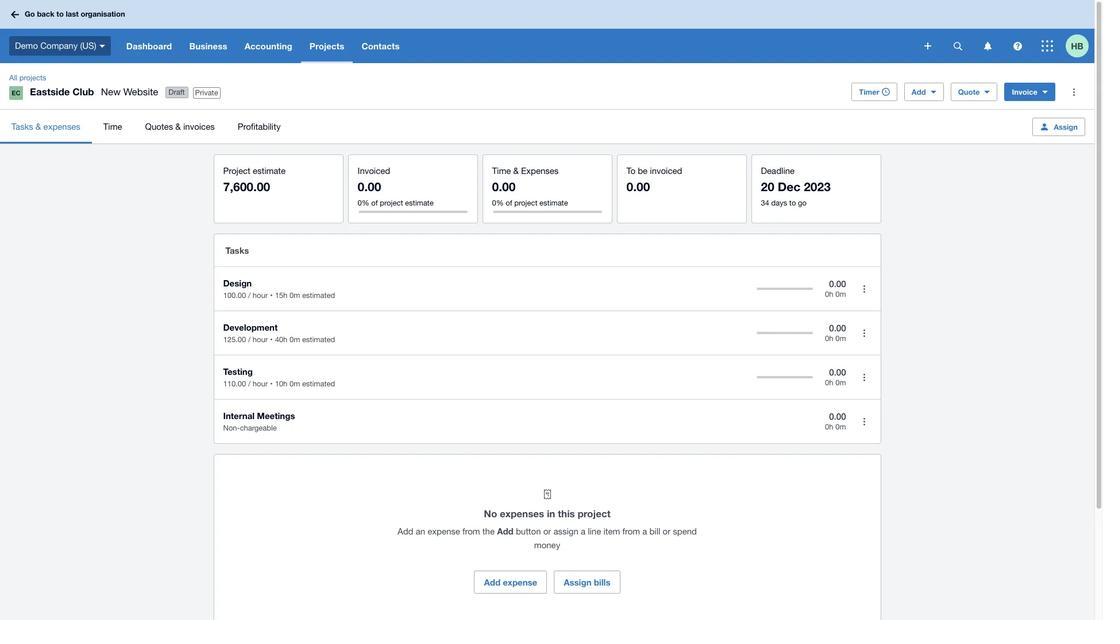 Task type: locate. For each thing, give the bounding box(es) containing it.
assign down invoice popup button
[[1054, 122, 1078, 131]]

hour left the 15h
[[253, 291, 268, 300]]

hour inside development 125.00 / hour • 40h 0m estimated
[[253, 336, 268, 344]]

0 vertical spatial /
[[248, 291, 251, 300]]

& down eastside
[[36, 122, 41, 131]]

0.00
[[358, 180, 381, 194], [492, 180, 516, 194], [627, 180, 650, 194], [830, 279, 846, 289], [830, 323, 846, 333], [830, 368, 846, 377], [830, 412, 846, 422]]

to left last
[[57, 9, 64, 19]]

2 / from the top
[[248, 336, 251, 344]]

1 0% from the left
[[358, 199, 369, 208]]

svg image right (us)
[[99, 45, 105, 48]]

/ down development
[[248, 336, 251, 344]]

1 horizontal spatial assign
[[1054, 122, 1078, 131]]

2 hour from the top
[[253, 336, 268, 344]]

1 vertical spatial /
[[248, 336, 251, 344]]

assign inside button
[[1054, 122, 1078, 131]]

hour down development
[[253, 336, 268, 344]]

expenses down eastside club
[[43, 122, 80, 131]]

project
[[380, 199, 403, 208], [515, 199, 538, 208], [578, 508, 611, 520]]

add right timer button
[[912, 87, 926, 97]]

/ for design
[[248, 291, 251, 300]]

1 vertical spatial assign
[[564, 578, 592, 588]]

to
[[627, 166, 636, 176]]

0 vertical spatial •
[[270, 291, 273, 300]]

invoiced
[[650, 166, 683, 176]]

/ for development
[[248, 336, 251, 344]]

to inside "deadline 20 dec 2023 34 days to go"
[[790, 199, 796, 208]]

tasks up 'design' at the left top
[[226, 245, 249, 256]]

more options image for testing
[[853, 366, 876, 389]]

0 horizontal spatial or
[[544, 527, 551, 537]]

40h
[[275, 336, 288, 344]]

0 horizontal spatial of
[[372, 199, 378, 208]]

0%
[[358, 199, 369, 208], [492, 199, 504, 208]]

/ right 110.00
[[248, 380, 251, 389]]

company
[[40, 41, 78, 50]]

2 from from the left
[[623, 527, 640, 537]]

svg image up quote popup button
[[984, 42, 992, 50]]

or right bill on the right of page
[[663, 527, 671, 537]]

add down the
[[484, 578, 501, 588]]

/
[[248, 291, 251, 300], [248, 336, 251, 344], [248, 380, 251, 389]]

0.00 0h 0m for development
[[825, 323, 846, 343]]

1 horizontal spatial a
[[643, 527, 647, 537]]

• inside design 100.00 / hour • 15h 0m estimated
[[270, 291, 273, 300]]

1 vertical spatial hour
[[253, 336, 268, 344]]

(us)
[[80, 41, 96, 50]]

1 horizontal spatial project
[[515, 199, 538, 208]]

1 vertical spatial tasks
[[226, 245, 249, 256]]

2 horizontal spatial estimate
[[540, 199, 568, 208]]

development 125.00 / hour • 40h 0m estimated
[[223, 322, 335, 344]]

svg image up invoice
[[1014, 42, 1022, 50]]

project
[[223, 166, 250, 176]]

from left the
[[463, 527, 480, 537]]

3 0h from the top
[[825, 379, 834, 388]]

1 / from the top
[[248, 291, 251, 300]]

0 vertical spatial time
[[103, 122, 122, 131]]

0 vertical spatial assign
[[1054, 122, 1078, 131]]

demo
[[15, 41, 38, 50]]

0h
[[825, 290, 834, 299], [825, 335, 834, 343], [825, 379, 834, 388], [825, 423, 834, 432]]

estimated inside design 100.00 / hour • 15h 0m estimated
[[302, 291, 335, 300]]

to left go
[[790, 199, 796, 208]]

• left '10h'
[[270, 380, 273, 389]]

2 0.00 0h 0m from the top
[[825, 323, 846, 343]]

1 hour from the top
[[253, 291, 268, 300]]

internal meetings non-chargeable
[[223, 411, 295, 433]]

hour inside 'testing 110.00 / hour • 10h 0m estimated'
[[253, 380, 268, 389]]

3 0.00 0h 0m from the top
[[825, 368, 846, 388]]

0 horizontal spatial svg image
[[11, 11, 19, 18]]

add inside popup button
[[912, 87, 926, 97]]

add expense button
[[474, 571, 547, 594]]

1 horizontal spatial expenses
[[500, 508, 544, 520]]

1 vertical spatial time
[[492, 166, 511, 176]]

project up line
[[578, 508, 611, 520]]

1 horizontal spatial to
[[790, 199, 796, 208]]

1 estimated from the top
[[302, 291, 335, 300]]

internal
[[223, 411, 255, 421]]

0 horizontal spatial expenses
[[43, 122, 80, 131]]

2 vertical spatial •
[[270, 380, 273, 389]]

time for time & expenses 0.00 0% of project estimate
[[492, 166, 511, 176]]

10h
[[275, 380, 288, 389]]

expenses up button
[[500, 508, 544, 520]]

0 vertical spatial expense
[[428, 527, 460, 537]]

estimated for design
[[302, 291, 335, 300]]

0m inside 'testing 110.00 / hour • 10h 0m estimated'
[[290, 380, 300, 389]]

1 vertical spatial expense
[[503, 578, 538, 588]]

0 vertical spatial estimated
[[302, 291, 335, 300]]

3 hour from the top
[[253, 380, 268, 389]]

svg image
[[1042, 40, 1054, 52], [1014, 42, 1022, 50], [925, 43, 932, 49], [99, 45, 105, 48]]

new website
[[101, 86, 158, 98]]

to be invoiced 0.00
[[627, 166, 683, 194]]

estimated for development
[[302, 336, 335, 344]]

& inside quotes & invoices link
[[176, 122, 181, 131]]

hour left '10h'
[[253, 380, 268, 389]]

testing 110.00 / hour • 10h 0m estimated
[[223, 367, 335, 389]]

from right item
[[623, 527, 640, 537]]

assign
[[1054, 122, 1078, 131], [564, 578, 592, 588]]

or up money
[[544, 527, 551, 537]]

2 vertical spatial /
[[248, 380, 251, 389]]

0 horizontal spatial a
[[581, 527, 586, 537]]

0.00 0h 0m for testing
[[825, 368, 846, 388]]

0 vertical spatial expenses
[[43, 122, 80, 131]]

1 vertical spatial to
[[790, 199, 796, 208]]

0 horizontal spatial from
[[463, 527, 480, 537]]

from
[[463, 527, 480, 537], [623, 527, 640, 537]]

• left the 15h
[[270, 291, 273, 300]]

testing
[[223, 367, 253, 377]]

time left expenses
[[492, 166, 511, 176]]

profitability
[[238, 122, 281, 131]]

eastside club
[[30, 86, 94, 98]]

eastside
[[30, 86, 70, 98]]

svg image up quote
[[954, 42, 963, 50]]

expense inside button
[[503, 578, 538, 588]]

navigation
[[118, 29, 917, 63]]

0 horizontal spatial expense
[[428, 527, 460, 537]]

profitability link
[[226, 110, 292, 144]]

assign for assign bills
[[564, 578, 592, 588]]

tasks
[[11, 122, 33, 131], [226, 245, 249, 256]]

banner
[[0, 0, 1095, 63]]

0 horizontal spatial 0%
[[358, 199, 369, 208]]

estimated right '10h'
[[302, 380, 335, 389]]

0 vertical spatial tasks
[[11, 122, 33, 131]]

estimated right the 15h
[[302, 291, 335, 300]]

hour for development
[[253, 336, 268, 344]]

of inside invoiced 0.00 0% of project estimate
[[372, 199, 378, 208]]

no
[[484, 508, 497, 520]]

add for add expense
[[484, 578, 501, 588]]

svg image up add popup button
[[925, 43, 932, 49]]

estimated
[[302, 291, 335, 300], [302, 336, 335, 344], [302, 380, 335, 389]]

demo company (us) button
[[0, 29, 118, 63]]

2 0h from the top
[[825, 335, 834, 343]]

expense down money
[[503, 578, 538, 588]]

add left an on the left of the page
[[398, 527, 414, 537]]

110.00
[[223, 380, 246, 389]]

quote button
[[951, 83, 998, 101]]

this
[[558, 508, 575, 520]]

0 horizontal spatial &
[[36, 122, 41, 131]]

& inside time & expenses 0.00 0% of project estimate
[[514, 166, 519, 176]]

tasks for tasks & expenses
[[11, 122, 33, 131]]

& inside the 'tasks & expenses' link
[[36, 122, 41, 131]]

time link
[[92, 110, 134, 144]]

a left line
[[581, 527, 586, 537]]

/ inside design 100.00 / hour • 15h 0m estimated
[[248, 291, 251, 300]]

1 horizontal spatial expense
[[503, 578, 538, 588]]

hour
[[253, 291, 268, 300], [253, 336, 268, 344], [253, 380, 268, 389]]

or
[[544, 527, 551, 537], [663, 527, 671, 537]]

assign bills link
[[554, 571, 621, 594]]

expenses
[[43, 122, 80, 131], [500, 508, 544, 520]]

• for development
[[270, 336, 273, 344]]

estimate
[[253, 166, 286, 176], [405, 199, 434, 208], [540, 199, 568, 208]]

project estimate 7,600.00
[[223, 166, 286, 194]]

15h
[[275, 291, 288, 300]]

1 horizontal spatial or
[[663, 527, 671, 537]]

2 estimated from the top
[[302, 336, 335, 344]]

1 horizontal spatial estimate
[[405, 199, 434, 208]]

/ for testing
[[248, 380, 251, 389]]

new
[[101, 86, 121, 98]]

1 horizontal spatial &
[[176, 122, 181, 131]]

expense right an on the left of the page
[[428, 527, 460, 537]]

2 vertical spatial hour
[[253, 380, 268, 389]]

design 100.00 / hour • 15h 0m estimated
[[223, 278, 335, 300]]

a left bill on the right of page
[[643, 527, 647, 537]]

invoice button
[[1005, 83, 1056, 101]]

&
[[36, 122, 41, 131], [176, 122, 181, 131], [514, 166, 519, 176]]

2 horizontal spatial &
[[514, 166, 519, 176]]

1 horizontal spatial 0%
[[492, 199, 504, 208]]

1 horizontal spatial time
[[492, 166, 511, 176]]

0 vertical spatial to
[[57, 9, 64, 19]]

2 0% from the left
[[492, 199, 504, 208]]

3 / from the top
[[248, 380, 251, 389]]

private
[[195, 89, 218, 97]]

& left expenses
[[514, 166, 519, 176]]

contacts button
[[353, 29, 409, 63]]

go back to last organisation link
[[7, 4, 132, 25]]

/ inside development 125.00 / hour • 40h 0m estimated
[[248, 336, 251, 344]]

2 horizontal spatial project
[[578, 508, 611, 520]]

a
[[581, 527, 586, 537], [643, 527, 647, 537]]

0 horizontal spatial time
[[103, 122, 122, 131]]

be
[[638, 166, 648, 176]]

• inside development 125.00 / hour • 40h 0m estimated
[[270, 336, 273, 344]]

more options image for development
[[853, 322, 876, 345]]

add inside button
[[484, 578, 501, 588]]

1 0h from the top
[[825, 290, 834, 299]]

1 vertical spatial estimated
[[302, 336, 335, 344]]

hb
[[1072, 41, 1084, 51]]

dec
[[778, 180, 801, 194]]

invoiced 0.00 0% of project estimate
[[358, 166, 434, 208]]

more options image
[[1063, 80, 1086, 103], [853, 322, 876, 345], [853, 366, 876, 389], [853, 410, 876, 433]]

1 vertical spatial •
[[270, 336, 273, 344]]

1 horizontal spatial of
[[506, 199, 513, 208]]

bills
[[594, 578, 611, 588]]

3 • from the top
[[270, 380, 273, 389]]

estimated inside development 125.00 / hour • 40h 0m estimated
[[302, 336, 335, 344]]

svg image left the go
[[11, 11, 19, 18]]

bill
[[650, 527, 661, 537]]

34
[[761, 199, 770, 208]]

3 estimated from the top
[[302, 380, 335, 389]]

project inside invoiced 0.00 0% of project estimate
[[380, 199, 403, 208]]

• for design
[[270, 291, 273, 300]]

tasks down ec
[[11, 122, 33, 131]]

0m inside design 100.00 / hour • 15h 0m estimated
[[290, 291, 300, 300]]

0m
[[836, 290, 846, 299], [290, 291, 300, 300], [836, 335, 846, 343], [290, 336, 300, 344], [836, 379, 846, 388], [290, 380, 300, 389], [836, 423, 846, 432]]

svg image inside go back to last organisation link
[[11, 11, 19, 18]]

line
[[588, 527, 601, 537]]

& for time
[[514, 166, 519, 176]]

• inside 'testing 110.00 / hour • 10h 0m estimated'
[[270, 380, 273, 389]]

1 horizontal spatial from
[[623, 527, 640, 537]]

estimated inside 'testing 110.00 / hour • 10h 0m estimated'
[[302, 380, 335, 389]]

• left '40h'
[[270, 336, 273, 344]]

design
[[223, 278, 252, 289]]

0 horizontal spatial tasks
[[11, 122, 33, 131]]

/ right 100.00
[[248, 291, 251, 300]]

0h for design
[[825, 290, 834, 299]]

•
[[270, 291, 273, 300], [270, 336, 273, 344], [270, 380, 273, 389]]

/ inside 'testing 110.00 / hour • 10h 0m estimated'
[[248, 380, 251, 389]]

project down expenses
[[515, 199, 538, 208]]

estimated right '40h'
[[302, 336, 335, 344]]

0.00 inside time & expenses 0.00 0% of project estimate
[[492, 180, 516, 194]]

assign left bills
[[564, 578, 592, 588]]

tasks & expenses link
[[0, 110, 92, 144]]

project down invoiced
[[380, 199, 403, 208]]

go
[[25, 9, 35, 19]]

1 0.00 0h 0m from the top
[[825, 279, 846, 299]]

money
[[534, 541, 561, 551]]

time inside time & expenses 0.00 0% of project estimate
[[492, 166, 511, 176]]

0 horizontal spatial project
[[380, 199, 403, 208]]

tasks inside the 'tasks & expenses' link
[[11, 122, 33, 131]]

0 horizontal spatial estimate
[[253, 166, 286, 176]]

projects
[[19, 74, 46, 82]]

1 horizontal spatial tasks
[[226, 245, 249, 256]]

quotes & invoices
[[145, 122, 215, 131]]

item
[[604, 527, 620, 537]]

0 horizontal spatial to
[[57, 9, 64, 19]]

time down new
[[103, 122, 122, 131]]

& right quotes
[[176, 122, 181, 131]]

hour inside design 100.00 / hour • 15h 0m estimated
[[253, 291, 268, 300]]

0 horizontal spatial assign
[[564, 578, 592, 588]]

timer button
[[852, 83, 898, 101]]

& for quotes
[[176, 122, 181, 131]]

2 or from the left
[[663, 527, 671, 537]]

0m inside development 125.00 / hour • 40h 0m estimated
[[290, 336, 300, 344]]

1 • from the top
[[270, 291, 273, 300]]

2 • from the top
[[270, 336, 273, 344]]

banner containing hb
[[0, 0, 1095, 63]]

navigation containing dashboard
[[118, 29, 917, 63]]

add
[[912, 87, 926, 97], [497, 527, 514, 537], [398, 527, 414, 537], [484, 578, 501, 588]]

estimate inside invoiced 0.00 0% of project estimate
[[405, 199, 434, 208]]

chargeable
[[240, 424, 277, 433]]

1 of from the left
[[372, 199, 378, 208]]

2 of from the left
[[506, 199, 513, 208]]

svg image
[[11, 11, 19, 18], [954, 42, 963, 50], [984, 42, 992, 50]]

of
[[372, 199, 378, 208], [506, 199, 513, 208]]

deadline
[[761, 166, 795, 176]]

2 vertical spatial estimated
[[302, 380, 335, 389]]

project inside time & expenses 0.00 0% of project estimate
[[515, 199, 538, 208]]

0 vertical spatial hour
[[253, 291, 268, 300]]



Task type: vqa. For each thing, say whether or not it's contained in the screenshot.
2nd Date from right
no



Task type: describe. For each thing, give the bounding box(es) containing it.
go
[[798, 199, 807, 208]]

tasks & expenses
[[11, 122, 80, 131]]

projects button
[[301, 29, 353, 63]]

0% inside time & expenses 0.00 0% of project estimate
[[492, 199, 504, 208]]

tasks for tasks
[[226, 245, 249, 256]]

svg image inside demo company (us) popup button
[[99, 45, 105, 48]]

assign bills
[[564, 578, 611, 588]]

more options image for internal meetings
[[853, 410, 876, 433]]

dashboard link
[[118, 29, 181, 63]]

accounting button
[[236, 29, 301, 63]]

add for add an expense from the add button or assign a line item from a bill or spend money
[[398, 527, 414, 537]]

1 vertical spatial expenses
[[500, 508, 544, 520]]

add an expense from the add button or assign a line item from a bill or spend money
[[398, 527, 697, 551]]

invoice
[[1013, 87, 1038, 97]]

hb button
[[1066, 29, 1095, 63]]

business
[[189, 41, 227, 51]]

1 a from the left
[[581, 527, 586, 537]]

2023
[[804, 180, 831, 194]]

• for testing
[[270, 380, 273, 389]]

button
[[516, 527, 541, 537]]

to inside banner
[[57, 9, 64, 19]]

meetings
[[257, 411, 295, 421]]

hour for testing
[[253, 380, 268, 389]]

add expense
[[484, 578, 538, 588]]

time for time
[[103, 122, 122, 131]]

timer
[[859, 87, 880, 97]]

spend
[[673, 527, 697, 537]]

quotes & invoices link
[[134, 110, 226, 144]]

& for tasks
[[36, 122, 41, 131]]

project for expenses
[[578, 508, 611, 520]]

quotes
[[145, 122, 173, 131]]

4 0.00 0h 0m from the top
[[825, 412, 846, 432]]

ec
[[12, 89, 20, 97]]

100.00
[[223, 291, 246, 300]]

hour for design
[[253, 291, 268, 300]]

business button
[[181, 29, 236, 63]]

all
[[9, 74, 17, 82]]

days
[[772, 199, 788, 208]]

0h for testing
[[825, 379, 834, 388]]

invoiced
[[358, 166, 390, 176]]

0.00 inside invoiced 0.00 0% of project estimate
[[358, 180, 381, 194]]

invoices
[[183, 122, 215, 131]]

svg image left hb
[[1042, 40, 1054, 52]]

estimate inside project estimate 7,600.00
[[253, 166, 286, 176]]

back
[[37, 9, 54, 19]]

expense inside add an expense from the add button or assign a line item from a bill or spend money
[[428, 527, 460, 537]]

last
[[66, 9, 79, 19]]

club
[[73, 86, 94, 98]]

non-
[[223, 424, 240, 433]]

1 or from the left
[[544, 527, 551, 537]]

no expenses in this project
[[484, 508, 611, 520]]

assign for assign
[[1054, 122, 1078, 131]]

0h for development
[[825, 335, 834, 343]]

2 horizontal spatial svg image
[[984, 42, 992, 50]]

add for add
[[912, 87, 926, 97]]

more options image
[[853, 278, 876, 301]]

organisation
[[81, 9, 125, 19]]

go back to last organisation
[[25, 9, 125, 19]]

estimate inside time & expenses 0.00 0% of project estimate
[[540, 199, 568, 208]]

assign
[[554, 527, 579, 537]]

0.00 0h 0m for design
[[825, 279, 846, 299]]

the
[[483, 527, 495, 537]]

contacts
[[362, 41, 400, 51]]

deadline 20 dec 2023 34 days to go
[[761, 166, 831, 208]]

all projects
[[9, 74, 46, 82]]

125.00
[[223, 336, 246, 344]]

0.00 inside to be invoiced 0.00
[[627, 180, 650, 194]]

in
[[547, 508, 555, 520]]

20
[[761, 180, 775, 194]]

demo company (us)
[[15, 41, 96, 50]]

7,600.00
[[223, 180, 270, 194]]

draft
[[169, 88, 185, 97]]

0% inside invoiced 0.00 0% of project estimate
[[358, 199, 369, 208]]

time & expenses 0.00 0% of project estimate
[[492, 166, 568, 208]]

development
[[223, 322, 278, 333]]

project for 0.00
[[380, 199, 403, 208]]

2 a from the left
[[643, 527, 647, 537]]

1 from from the left
[[463, 527, 480, 537]]

projects
[[310, 41, 345, 51]]

estimated for testing
[[302, 380, 335, 389]]

1 horizontal spatial svg image
[[954, 42, 963, 50]]

dashboard
[[126, 41, 172, 51]]

assign button
[[1033, 118, 1086, 136]]

of inside time & expenses 0.00 0% of project estimate
[[506, 199, 513, 208]]

add button
[[905, 83, 944, 101]]

expenses
[[521, 166, 559, 176]]

add right the
[[497, 527, 514, 537]]

an
[[416, 527, 425, 537]]

all projects link
[[5, 72, 51, 84]]

navigation inside banner
[[118, 29, 917, 63]]

accounting
[[245, 41, 292, 51]]

4 0h from the top
[[825, 423, 834, 432]]

quote
[[959, 87, 980, 97]]



